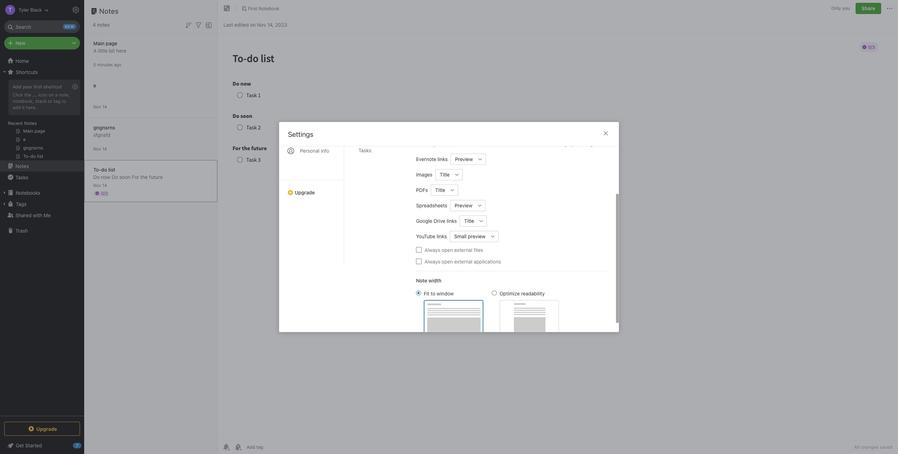 Task type: vqa. For each thing, say whether or not it's contained in the screenshot.
TO in the icon on a note, notebook, stack or tag to add it here.
yes



Task type: locate. For each thing, give the bounding box(es) containing it.
Choose default view option for YouTube links field
[[450, 231, 499, 242]]

nov left 14,
[[257, 22, 266, 28]]

small preview button
[[450, 231, 487, 242]]

0 vertical spatial always
[[425, 247, 440, 253]]

your up the click the ...
[[23, 84, 32, 89]]

Optimize readability radio
[[492, 290, 497, 295]]

the right for
[[140, 174, 148, 180]]

do down to-
[[93, 174, 100, 180]]

on inside note window element
[[250, 22, 256, 28]]

title button right pdfs
[[431, 184, 447, 196]]

1 vertical spatial upgrade button
[[4, 422, 80, 436]]

notes up tasks button
[[15, 163, 29, 169]]

spreadsheets
[[416, 202, 447, 208]]

2 vertical spatial title button
[[460, 215, 476, 226]]

small preview
[[454, 233, 486, 239]]

0 vertical spatial your
[[23, 84, 32, 89]]

changes
[[861, 444, 879, 450]]

applications
[[474, 258, 501, 264]]

14 up gngnsrns
[[102, 104, 107, 109]]

1 vertical spatial title button
[[431, 184, 447, 196]]

5 minutes ago
[[93, 62, 121, 67]]

what
[[540, 141, 551, 147]]

add your first shortcut
[[13, 84, 62, 89]]

tab list
[[279, 78, 344, 263]]

do down list
[[112, 174, 118, 180]]

open up always open external applications
[[442, 247, 453, 253]]

do
[[93, 174, 100, 180], [112, 174, 118, 180]]

close image
[[602, 129, 610, 138]]

2 vertical spatial nov 14
[[93, 183, 107, 188]]

drive
[[434, 218, 445, 224]]

shortcuts button
[[0, 66, 84, 78]]

small
[[454, 233, 467, 239]]

0 vertical spatial notes
[[99, 7, 119, 15]]

tasks button
[[0, 172, 84, 183]]

1 vertical spatial on
[[49, 92, 54, 98]]

add
[[13, 104, 21, 110]]

1 always from the top
[[425, 247, 440, 253]]

links down drive
[[437, 233, 447, 239]]

nov 14
[[93, 104, 107, 109], [93, 146, 107, 151], [93, 183, 107, 188]]

expand tags image
[[2, 201, 7, 207]]

2 vertical spatial 14
[[102, 183, 107, 188]]

your inside tree
[[23, 84, 32, 89]]

2 vertical spatial title
[[464, 218, 474, 224]]

1 open from the top
[[442, 247, 453, 253]]

0 horizontal spatial to
[[62, 98, 66, 104]]

share button
[[856, 3, 881, 14]]

title button for images
[[435, 169, 451, 180]]

preview inside choose default view option for evernote links field
[[455, 156, 473, 162]]

preview button down views
[[451, 154, 475, 165]]

images
[[416, 172, 432, 178]]

group inside tree
[[0, 78, 84, 163]]

2 external from the top
[[454, 258, 472, 264]]

on left "a"
[[49, 92, 54, 98]]

14 up 0/3 on the top of the page
[[102, 183, 107, 188]]

tags
[[16, 201, 26, 207]]

Always open external applications checkbox
[[416, 259, 422, 264]]

0 horizontal spatial on
[[49, 92, 54, 98]]

2 always from the top
[[425, 258, 440, 264]]

or
[[48, 98, 52, 104]]

stack
[[35, 98, 47, 104]]

1 horizontal spatial the
[[140, 174, 148, 180]]

preview button up title 'field'
[[450, 200, 474, 211]]

1 vertical spatial always
[[425, 258, 440, 264]]

shared
[[15, 212, 31, 218]]

with
[[33, 212, 42, 218]]

my
[[561, 141, 567, 147]]

info
[[321, 148, 329, 154]]

0 vertical spatial tasks
[[359, 147, 371, 153]]

0 vertical spatial on
[[250, 22, 256, 28]]

default
[[444, 141, 459, 147]]

upgrade for the bottom upgrade popup button
[[36, 426, 57, 432]]

1 horizontal spatial your
[[434, 141, 443, 147]]

new button
[[4, 37, 80, 49]]

the left ...
[[24, 92, 31, 98]]

1 vertical spatial your
[[434, 141, 443, 147]]

0 vertical spatial title button
[[435, 169, 451, 180]]

1 vertical spatial the
[[140, 174, 148, 180]]

0 vertical spatial upgrade button
[[279, 180, 344, 198]]

here.
[[26, 104, 37, 110]]

to
[[62, 98, 66, 104], [431, 290, 435, 296]]

trash
[[15, 228, 28, 233]]

tasks
[[359, 147, 371, 153], [15, 174, 28, 180]]

nov 14 up 0/3 on the top of the page
[[93, 183, 107, 188]]

2 do from the left
[[112, 174, 118, 180]]

note list element
[[84, 0, 218, 454]]

first
[[33, 84, 42, 89]]

saved
[[880, 444, 893, 450]]

1 nov 14 from the top
[[93, 104, 107, 109]]

notes
[[99, 7, 119, 15], [24, 120, 37, 126], [15, 163, 29, 169]]

notes right recent
[[24, 120, 37, 126]]

Choose default view option for Google Drive links field
[[460, 215, 487, 226]]

None search field
[[9, 20, 75, 33]]

only
[[831, 5, 841, 11]]

1 horizontal spatial tasks
[[359, 147, 371, 153]]

youtube links
[[416, 233, 447, 239]]

preview
[[468, 233, 486, 239]]

Choose default view option for PDFs field
[[431, 184, 458, 196]]

open
[[442, 247, 453, 253], [442, 258, 453, 264]]

fit
[[424, 290, 429, 296]]

Choose default view option for Images field
[[435, 169, 463, 180]]

1 vertical spatial upgrade
[[36, 426, 57, 432]]

1 horizontal spatial on
[[250, 22, 256, 28]]

0 vertical spatial the
[[24, 92, 31, 98]]

trash link
[[0, 225, 84, 236]]

google
[[416, 218, 432, 224]]

2 open from the top
[[442, 258, 453, 264]]

external down always open external files
[[454, 258, 472, 264]]

0 horizontal spatial upgrade
[[36, 426, 57, 432]]

14 down sfgnsfd in the top left of the page
[[102, 146, 107, 151]]

0 horizontal spatial do
[[93, 174, 100, 180]]

fit to window
[[424, 290, 454, 296]]

0 vertical spatial upgrade
[[295, 189, 315, 195]]

title up title field
[[440, 172, 450, 178]]

note
[[416, 277, 427, 283]]

0 vertical spatial preview
[[455, 156, 473, 162]]

tags button
[[0, 198, 84, 209]]

2 vertical spatial notes
[[15, 163, 29, 169]]

14 for gngnsrns
[[102, 146, 107, 151]]

1 vertical spatial preview
[[455, 202, 472, 208]]

1 vertical spatial preview button
[[450, 200, 474, 211]]

note width
[[416, 277, 441, 283]]

1 vertical spatial title
[[435, 187, 445, 193]]

on right edited
[[250, 22, 256, 28]]

open down always open external files
[[442, 258, 453, 264]]

14
[[102, 104, 107, 109], [102, 146, 107, 151], [102, 183, 107, 188]]

last
[[223, 22, 233, 28]]

main page a little bit here
[[93, 40, 126, 54]]

2 nov 14 from the top
[[93, 146, 107, 151]]

0 vertical spatial open
[[442, 247, 453, 253]]

always right always open external applications checkbox
[[425, 258, 440, 264]]

title for pdfs
[[435, 187, 445, 193]]

title inside choose default view option for images field
[[440, 172, 450, 178]]

gngnsrns
[[93, 124, 115, 130]]

0 horizontal spatial your
[[23, 84, 32, 89]]

Choose default view option for Evernote links field
[[451, 154, 486, 165]]

notebook,
[[13, 98, 34, 104]]

0 horizontal spatial upgrade button
[[4, 422, 80, 436]]

1 vertical spatial tasks
[[15, 174, 28, 180]]

0 vertical spatial title
[[440, 172, 450, 178]]

1 vertical spatial open
[[442, 258, 453, 264]]

preview button
[[451, 154, 475, 165], [450, 200, 474, 211]]

option group containing fit to window
[[416, 290, 559, 334]]

0 vertical spatial nov 14
[[93, 104, 107, 109]]

tasks inside button
[[15, 174, 28, 180]]

nov 14 up gngnsrns
[[93, 104, 107, 109]]

preview button for evernote links
[[451, 154, 475, 165]]

expand notebooks image
[[2, 190, 7, 195]]

always right the always open external files option
[[425, 247, 440, 253]]

0 vertical spatial preview button
[[451, 154, 475, 165]]

title button
[[435, 169, 451, 180], [431, 184, 447, 196], [460, 215, 476, 226]]

preview inside choose default view option for spreadsheets field
[[455, 202, 472, 208]]

option group
[[416, 290, 559, 334]]

first notebook
[[248, 5, 279, 11]]

0 vertical spatial external
[[454, 247, 472, 253]]

to down note,
[[62, 98, 66, 104]]

1 vertical spatial nov 14
[[93, 146, 107, 151]]

the
[[24, 92, 31, 98], [140, 174, 148, 180]]

title button up title field
[[435, 169, 451, 180]]

upgrade button
[[279, 180, 344, 198], [4, 422, 80, 436]]

nov 14 down sfgnsfd in the top left of the page
[[93, 146, 107, 151]]

1 horizontal spatial upgrade button
[[279, 180, 344, 198]]

to right fit
[[431, 290, 435, 296]]

1 horizontal spatial upgrade
[[295, 189, 315, 195]]

0 horizontal spatial the
[[24, 92, 31, 98]]

nov up 0/3 on the top of the page
[[93, 183, 101, 188]]

personal info
[[300, 148, 329, 154]]

home
[[15, 58, 29, 64]]

tasks tab
[[353, 145, 405, 156]]

1 vertical spatial 14
[[102, 146, 107, 151]]

your left default in the top of the page
[[434, 141, 443, 147]]

nov down sfgnsfd in the top left of the page
[[93, 146, 101, 151]]

1 14 from the top
[[102, 104, 107, 109]]

1 vertical spatial notes
[[24, 120, 37, 126]]

all
[[854, 444, 860, 450]]

all changes saved
[[854, 444, 893, 450]]

click the ...
[[13, 92, 37, 98]]

preview up title 'field'
[[455, 202, 472, 208]]

0 vertical spatial 14
[[102, 104, 107, 109]]

title up small preview button
[[464, 218, 474, 224]]

1 vertical spatial external
[[454, 258, 472, 264]]

tree
[[0, 55, 84, 415]]

external up always open external applications
[[454, 247, 472, 253]]

0 horizontal spatial tasks
[[15, 174, 28, 180]]

tasks inside tab
[[359, 147, 371, 153]]

title inside 'field'
[[464, 218, 474, 224]]

0 vertical spatial to
[[62, 98, 66, 104]]

notebook
[[259, 5, 279, 11]]

do
[[101, 166, 107, 172]]

preview down views
[[455, 156, 473, 162]]

preview for evernote links
[[455, 156, 473, 162]]

title up spreadsheets
[[435, 187, 445, 193]]

minutes
[[97, 62, 113, 67]]

evernote links
[[416, 156, 448, 162]]

group containing add your first shortcut
[[0, 78, 84, 163]]

external
[[454, 247, 472, 253], [454, 258, 472, 264]]

notes inside note list "element"
[[99, 7, 119, 15]]

tree containing home
[[0, 55, 84, 415]]

0/3
[[101, 191, 108, 196]]

always open external files
[[425, 247, 483, 253]]

2 14 from the top
[[102, 146, 107, 151]]

for
[[473, 141, 479, 147]]

upgrade
[[295, 189, 315, 195], [36, 426, 57, 432]]

group
[[0, 78, 84, 163]]

title inside field
[[435, 187, 445, 193]]

1 horizontal spatial do
[[112, 174, 118, 180]]

1 external from the top
[[454, 247, 472, 253]]

title button down choose default view option for spreadsheets field
[[460, 215, 476, 226]]

new
[[481, 141, 489, 147]]

1 vertical spatial to
[[431, 290, 435, 296]]

new
[[15, 40, 26, 46]]

nov 14 for e
[[93, 104, 107, 109]]

notes up the notes
[[99, 7, 119, 15]]



Task type: describe. For each thing, give the bounding box(es) containing it.
icon on a note, notebook, stack or tag to add it here.
[[13, 92, 70, 110]]

pdfs
[[416, 187, 428, 193]]

tab list containing personal info
[[279, 78, 344, 263]]

Fit to window radio
[[416, 290, 421, 295]]

ago
[[114, 62, 121, 67]]

icon
[[38, 92, 47, 98]]

links right drive
[[447, 218, 457, 224]]

a
[[55, 92, 58, 98]]

1 do from the left
[[93, 174, 100, 180]]

for
[[132, 174, 139, 180]]

add a reminder image
[[222, 443, 231, 451]]

add
[[13, 84, 21, 89]]

4 notes
[[93, 22, 110, 28]]

note,
[[59, 92, 70, 98]]

14,
[[267, 22, 274, 28]]

title for google drive links
[[464, 218, 474, 224]]

readability
[[521, 290, 545, 296]]

expand note image
[[223, 4, 231, 13]]

3 nov 14 from the top
[[93, 183, 107, 188]]

upgrade for the right upgrade popup button
[[295, 189, 315, 195]]

external for applications
[[454, 258, 472, 264]]

the inside tree
[[24, 92, 31, 98]]

share
[[862, 5, 875, 11]]

it
[[22, 104, 25, 110]]

2023
[[275, 22, 287, 28]]

you
[[842, 5, 850, 11]]

Search text field
[[9, 20, 75, 33]]

preview button for spreadsheets
[[450, 200, 474, 211]]

links right evernote
[[438, 156, 448, 162]]

notebooks
[[16, 190, 40, 196]]

shortcut
[[43, 84, 62, 89]]

Always open external files checkbox
[[416, 247, 422, 253]]

to-
[[93, 166, 101, 172]]

evernote
[[416, 156, 436, 162]]

gngnsrns sfgnsfd
[[93, 124, 115, 138]]

files
[[474, 247, 483, 253]]

14 for e
[[102, 104, 107, 109]]

a
[[93, 48, 97, 54]]

nov inside note window element
[[257, 22, 266, 28]]

title for images
[[440, 172, 450, 178]]

first
[[248, 5, 257, 11]]

on inside icon on a note, notebook, stack or tag to add it here.
[[49, 92, 54, 98]]

bit
[[109, 48, 115, 54]]

first notebook button
[[239, 4, 282, 13]]

views
[[460, 141, 472, 147]]

little
[[98, 48, 108, 54]]

shared with me
[[15, 212, 51, 218]]

nov down e
[[93, 104, 101, 109]]

future
[[149, 174, 163, 180]]

your for default
[[434, 141, 443, 147]]

settings image
[[72, 6, 80, 14]]

choose
[[416, 141, 432, 147]]

main
[[93, 40, 104, 46]]

Note Editor text field
[[218, 34, 898, 440]]

title button for pdfs
[[431, 184, 447, 196]]

recent notes
[[8, 120, 37, 126]]

external for files
[[454, 247, 472, 253]]

note window element
[[218, 0, 898, 454]]

optimize
[[500, 290, 520, 296]]

add tag image
[[234, 443, 242, 451]]

personal
[[300, 148, 320, 154]]

3 14 from the top
[[102, 183, 107, 188]]

shortcuts
[[16, 69, 38, 75]]

google drive links
[[416, 218, 457, 224]]

width
[[429, 277, 441, 283]]

open for always open external applications
[[442, 258, 453, 264]]

window
[[437, 290, 454, 296]]

your for first
[[23, 84, 32, 89]]

here
[[116, 48, 126, 54]]

always for always open external applications
[[425, 258, 440, 264]]

list
[[108, 166, 115, 172]]

links left the and on the right top of page
[[491, 141, 500, 147]]

what are my options?
[[540, 141, 588, 147]]

click
[[13, 92, 23, 98]]

title button for google drive links
[[460, 215, 476, 226]]

e
[[93, 82, 96, 88]]

tag
[[54, 98, 60, 104]]

Choose default view option for Spreadsheets field
[[450, 200, 485, 211]]

youtube
[[416, 233, 435, 239]]

4
[[93, 22, 96, 28]]

recent
[[8, 120, 23, 126]]

notebooks link
[[0, 187, 84, 198]]

the inside to-do list do now do soon for the future
[[140, 174, 148, 180]]

to inside icon on a note, notebook, stack or tag to add it here.
[[62, 98, 66, 104]]

edited
[[234, 22, 249, 28]]

to-do list do now do soon for the future
[[93, 166, 163, 180]]

notes
[[97, 22, 110, 28]]

preview for spreadsheets
[[455, 202, 472, 208]]

always for always open external files
[[425, 247, 440, 253]]

and
[[501, 141, 509, 147]]

now
[[101, 174, 110, 180]]

soon
[[119, 174, 130, 180]]

choose your default views for new links and attachments.
[[416, 141, 538, 147]]

open for always open external files
[[442, 247, 453, 253]]

optimize readability
[[500, 290, 545, 296]]

page
[[106, 40, 117, 46]]

1 horizontal spatial to
[[431, 290, 435, 296]]

last edited on nov 14, 2023
[[223, 22, 287, 28]]

settings
[[288, 130, 313, 138]]

notes link
[[0, 160, 84, 172]]

nov 14 for gngnsrns
[[93, 146, 107, 151]]

options?
[[569, 141, 588, 147]]

always open external applications
[[425, 258, 501, 264]]

attachments.
[[511, 141, 538, 147]]



